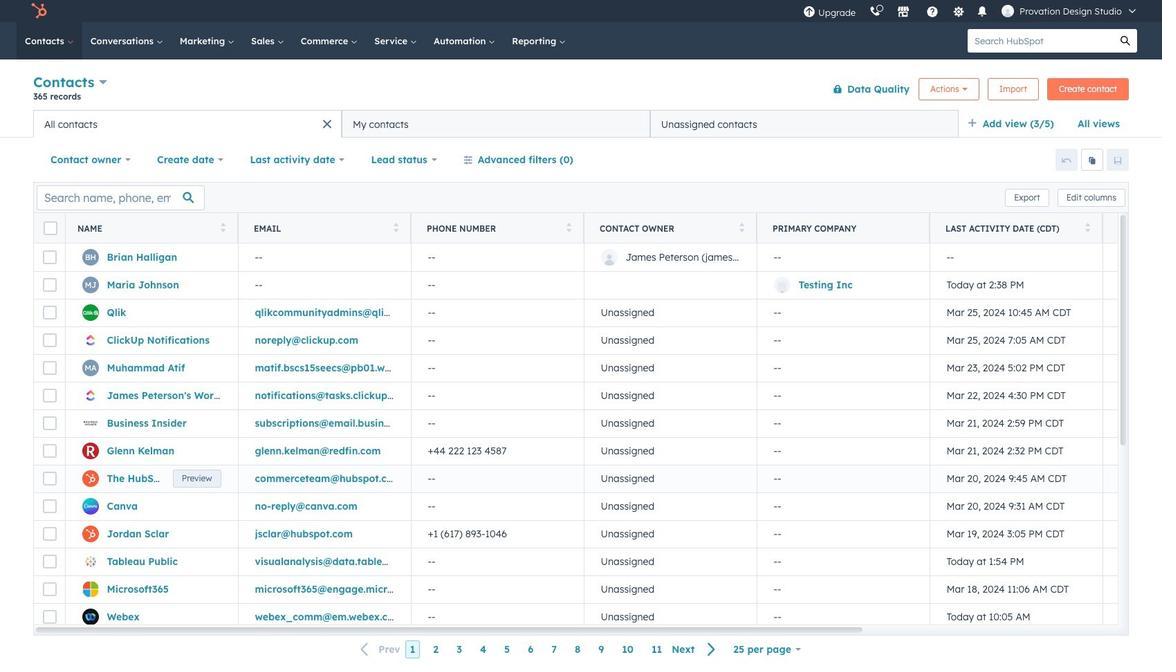 Task type: locate. For each thing, give the bounding box(es) containing it.
press to sort. element
[[220, 222, 226, 234], [393, 222, 399, 234], [566, 222, 572, 234], [739, 222, 745, 234], [1085, 222, 1091, 234]]

1 press to sort. element from the left
[[220, 222, 226, 234]]

banner
[[33, 71, 1129, 110]]

5 press to sort. element from the left
[[1085, 222, 1091, 234]]

3 press to sort. image from the left
[[566, 222, 572, 232]]

4 press to sort. element from the left
[[739, 222, 745, 234]]

2 press to sort. image from the left
[[393, 222, 399, 232]]

2 press to sort. element from the left
[[393, 222, 399, 234]]

menu
[[797, 0, 1146, 22]]

press to sort. image for third press to sort. "element" from the right
[[566, 222, 572, 232]]

pagination navigation
[[352, 641, 725, 659]]

Search HubSpot search field
[[968, 29, 1114, 53]]

Search name, phone, email addresses, or company search field
[[37, 185, 205, 210]]

5 press to sort. image from the left
[[1085, 222, 1091, 232]]

press to sort. image for fourth press to sort. "element"
[[739, 222, 745, 232]]

press to sort. image for 5th press to sort. "element"
[[1085, 222, 1091, 232]]

column header
[[757, 213, 931, 244]]

3 press to sort. element from the left
[[566, 222, 572, 234]]

press to sort. image for 1st press to sort. "element" from the left
[[220, 222, 226, 232]]

4 press to sort. image from the left
[[739, 222, 745, 232]]

press to sort. image
[[220, 222, 226, 232], [393, 222, 399, 232], [566, 222, 572, 232], [739, 222, 745, 232], [1085, 222, 1091, 232]]

1 press to sort. image from the left
[[220, 222, 226, 232]]



Task type: describe. For each thing, give the bounding box(es) containing it.
james peterson image
[[1002, 5, 1015, 17]]

press to sort. image for second press to sort. "element" from left
[[393, 222, 399, 232]]

marketplaces image
[[898, 6, 910, 19]]



Task type: vqa. For each thing, say whether or not it's contained in the screenshot.
Learn more BUTTON
no



